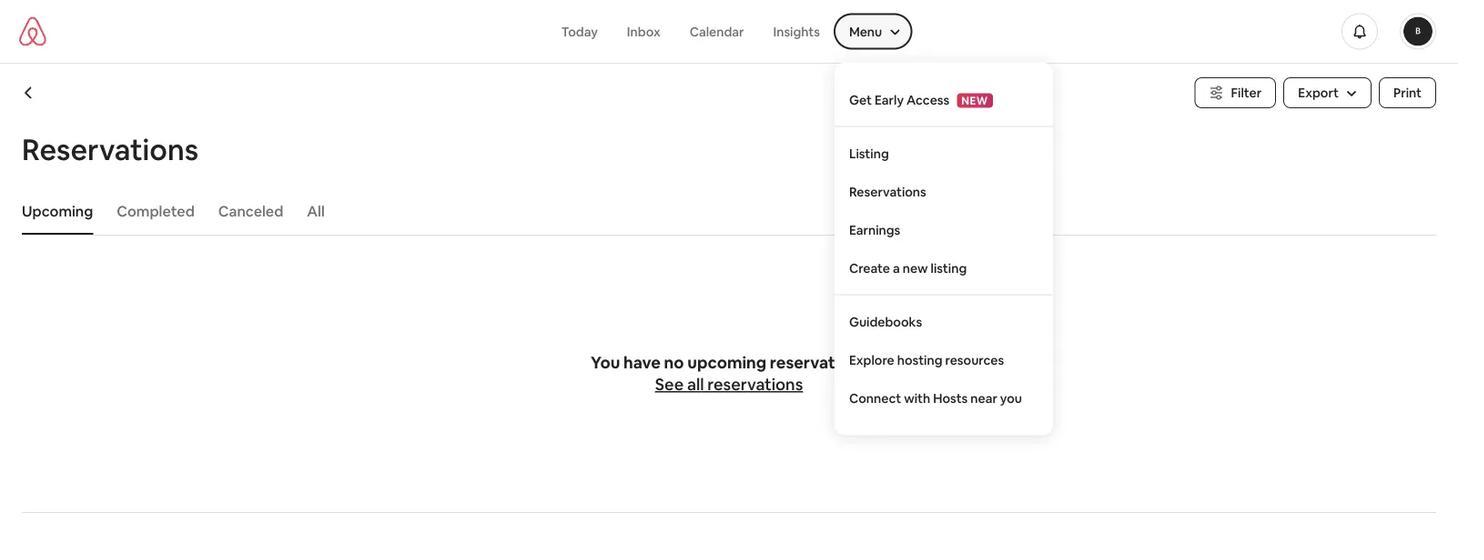 Task type: locate. For each thing, give the bounding box(es) containing it.
inbox
[[627, 23, 661, 40]]

1 vertical spatial new
[[903, 260, 928, 276]]

menu button
[[835, 14, 912, 49]]

connect
[[849, 390, 902, 407]]

connect with hosts near you link
[[835, 379, 1053, 417]]

hosts
[[933, 390, 968, 407]]

filter button
[[1195, 77, 1277, 108]]

0 horizontal spatial reservations
[[22, 130, 199, 168]]

new right access
[[962, 93, 989, 107]]

all
[[687, 374, 704, 396]]

hosting
[[898, 352, 943, 368]]

insights
[[773, 23, 820, 40]]

resources
[[946, 352, 1005, 368]]

with
[[904, 390, 931, 407]]

menu group
[[835, 14, 912, 49]]

inbox link
[[613, 14, 675, 49]]

completed button
[[108, 193, 204, 229]]

calendar
[[690, 23, 744, 40]]

1 horizontal spatial new
[[962, 93, 989, 107]]

create a new listing
[[849, 260, 967, 276]]

calendar link
[[675, 14, 759, 49]]

reservations up completed
[[22, 130, 199, 168]]

tab list
[[13, 188, 1437, 235]]

0 vertical spatial reservations
[[770, 352, 868, 374]]

canceled
[[218, 202, 283, 220]]

new right a
[[903, 260, 928, 276]]

reservations down upcoming
[[708, 374, 803, 396]]

see
[[655, 374, 684, 396]]

1 horizontal spatial reservations
[[849, 183, 927, 200]]

0 vertical spatial new
[[962, 93, 989, 107]]

reservations up connect
[[770, 352, 868, 374]]

listing
[[931, 260, 967, 276]]

create a new listing link
[[835, 249, 1053, 287]]

create
[[849, 260, 890, 276]]

new
[[962, 93, 989, 107], [903, 260, 928, 276]]

guidebooks
[[849, 314, 922, 330]]

insights link
[[759, 14, 835, 49]]

reservations
[[770, 352, 868, 374], [708, 374, 803, 396]]

print button
[[1379, 77, 1437, 108]]

1 vertical spatial reservations
[[849, 183, 927, 200]]

reservations link
[[835, 173, 1053, 211]]

menu
[[849, 23, 883, 40]]

reservations up earnings
[[849, 183, 927, 200]]

see all reservations button
[[655, 374, 803, 396]]

explore hosting resources link
[[835, 341, 1053, 379]]

today link
[[547, 14, 613, 49]]

guidebooks link
[[835, 303, 1053, 341]]

reservations
[[22, 130, 199, 168], [849, 183, 927, 200]]

explore hosting resources
[[849, 352, 1005, 368]]

print
[[1394, 85, 1422, 101]]



Task type: vqa. For each thing, say whether or not it's contained in the screenshot.
Disney+
no



Task type: describe. For each thing, give the bounding box(es) containing it.
all
[[307, 202, 325, 220]]

explore
[[849, 352, 895, 368]]

a
[[893, 260, 900, 276]]

early
[[875, 92, 904, 108]]

upcoming button
[[13, 193, 102, 229]]

listing
[[849, 145, 889, 162]]

today
[[562, 23, 598, 40]]

earnings
[[849, 222, 901, 238]]

upcoming
[[688, 352, 767, 374]]

you
[[591, 352, 620, 374]]

export
[[1299, 85, 1339, 101]]

0 vertical spatial reservations
[[22, 130, 199, 168]]

get
[[849, 92, 872, 108]]

earnings link
[[835, 211, 1053, 249]]

no
[[664, 352, 684, 374]]

go back image
[[22, 86, 36, 100]]

you have no upcoming reservations see all reservations
[[591, 352, 868, 396]]

have
[[624, 352, 661, 374]]

export button
[[1284, 77, 1372, 108]]

listing link
[[835, 134, 1053, 173]]

connect with hosts near you
[[849, 390, 1023, 407]]

completed
[[117, 202, 195, 220]]

tab list containing upcoming
[[13, 188, 1437, 235]]

get early access
[[849, 92, 950, 108]]

you
[[1000, 390, 1023, 407]]

all button
[[298, 193, 334, 229]]

filter
[[1232, 85, 1262, 101]]

canceled button
[[209, 193, 293, 229]]

upcoming
[[22, 202, 93, 220]]

access
[[907, 92, 950, 108]]

main navigation menu image
[[1404, 17, 1433, 46]]

near
[[971, 390, 998, 407]]

1 vertical spatial reservations
[[708, 374, 803, 396]]

0 horizontal spatial new
[[903, 260, 928, 276]]



